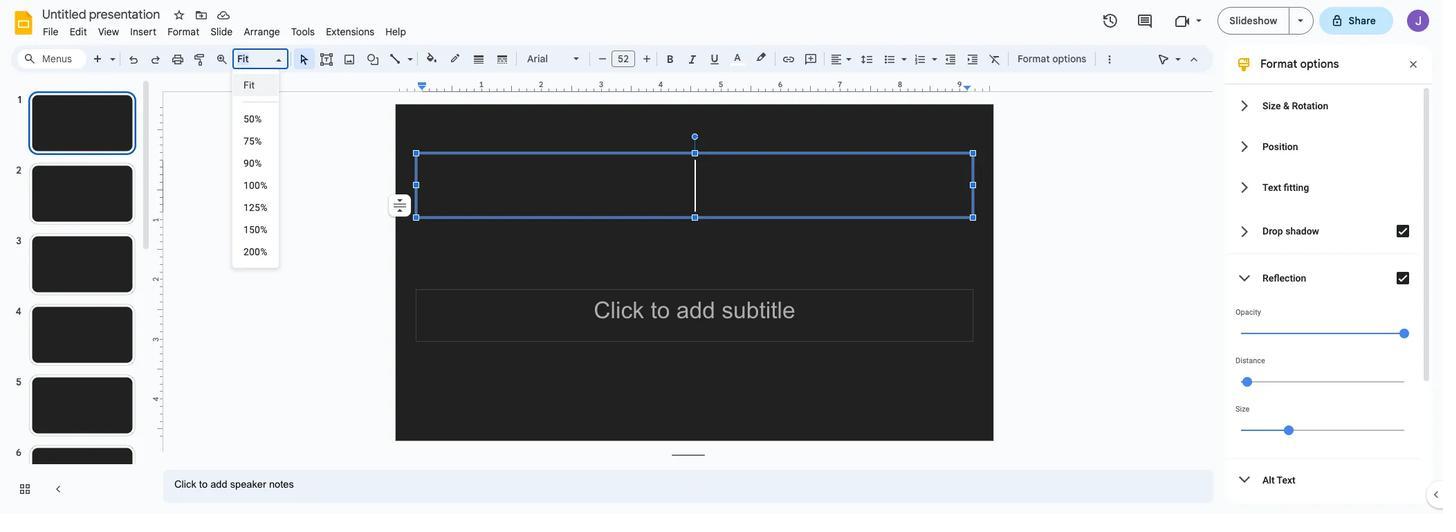 Task type: locate. For each thing, give the bounding box(es) containing it.
main toolbar
[[86, 0, 1121, 393]]

2 horizontal spatial format
[[1261, 57, 1298, 71]]

menu bar banner
[[0, 0, 1444, 514]]

none field inside main toolbar
[[233, 48, 289, 69]]

distance slider
[[1236, 365, 1410, 397]]

share button
[[1319, 7, 1394, 35]]

right margin image
[[964, 81, 994, 91]]

left margin image
[[397, 81, 426, 91]]

format
[[168, 26, 200, 38], [1018, 53, 1050, 65], [1261, 57, 1298, 71]]

highlight color image
[[754, 49, 769, 66]]

alt
[[1263, 474, 1275, 485]]

text fitting tab
[[1225, 167, 1421, 208]]

Rename text field
[[37, 6, 168, 22]]

format options button
[[1012, 48, 1093, 69]]

0 vertical spatial text
[[1263, 182, 1282, 193]]

Menus field
[[17, 49, 87, 69]]

insert
[[130, 26, 157, 38]]

shadow
[[1286, 226, 1320, 237]]

border color: transparent image
[[447, 49, 463, 67]]

drop shadow
[[1263, 226, 1320, 237]]

reflection tab
[[1225, 255, 1421, 302]]

size image
[[1284, 426, 1294, 435]]

Star checkbox
[[170, 6, 189, 25]]

size left &
[[1263, 100, 1281, 111]]

fill color: transparent image
[[424, 49, 440, 67]]

format options
[[1018, 53, 1087, 65], [1261, 57, 1340, 71]]

text right alt
[[1277, 474, 1296, 485]]

text left fitting
[[1263, 182, 1282, 193]]

&
[[1284, 100, 1290, 111]]

125%
[[244, 202, 268, 213]]

options
[[1053, 53, 1087, 65], [1301, 57, 1340, 71]]

menu bar
[[37, 18, 412, 41]]

view
[[98, 26, 119, 38]]

1 horizontal spatial options
[[1301, 57, 1340, 71]]

1 vertical spatial size
[[1236, 405, 1250, 414]]

distance
[[1236, 356, 1266, 365]]

0 horizontal spatial options
[[1053, 53, 1087, 65]]

1 horizontal spatial size
[[1263, 100, 1281, 111]]

0 horizontal spatial size
[[1236, 405, 1250, 414]]

format options inside 'section'
[[1261, 57, 1340, 71]]

shape image
[[365, 49, 381, 69]]

options inside button
[[1053, 53, 1087, 65]]

arial
[[527, 53, 548, 65]]

size slider
[[1236, 414, 1410, 446]]

1 horizontal spatial format options
[[1261, 57, 1340, 71]]

0 vertical spatial size
[[1263, 100, 1281, 111]]

format inside menu item
[[168, 26, 200, 38]]

position tab
[[1225, 126, 1421, 167]]

0 horizontal spatial format options
[[1018, 53, 1087, 65]]

list box
[[233, 69, 279, 268]]

navigation
[[0, 78, 152, 514]]

font list. arial selected. option
[[527, 49, 565, 69]]

border dash option
[[494, 49, 510, 69]]

200%
[[244, 246, 268, 257]]

menu bar containing file
[[37, 18, 412, 41]]

border weight option
[[471, 49, 487, 69]]

fitting
[[1284, 182, 1310, 193]]

tools menu item
[[286, 24, 321, 40]]

None field
[[233, 48, 289, 69]]

option
[[389, 194, 411, 217]]

Toggle reflection checkbox
[[1390, 264, 1417, 292]]

numbered list menu image
[[929, 50, 938, 55]]

extensions menu item
[[321, 24, 380, 40]]

format options inside button
[[1018, 53, 1087, 65]]

format inside 'section'
[[1261, 57, 1298, 71]]

size inside 'tab'
[[1263, 100, 1281, 111]]

edit
[[70, 26, 87, 38]]

arrange
[[244, 26, 280, 38]]

slide
[[211, 26, 233, 38]]

position
[[1263, 141, 1299, 152]]

Font size text field
[[612, 51, 635, 67]]

options inside 'section'
[[1301, 57, 1340, 71]]

list box containing fit
[[233, 69, 279, 268]]

opacity
[[1236, 308, 1262, 317]]

50%
[[244, 113, 262, 125]]

1 vertical spatial text
[[1277, 474, 1296, 485]]

0 horizontal spatial format
[[168, 26, 200, 38]]

1 horizontal spatial format
[[1018, 53, 1050, 65]]

format inside button
[[1018, 53, 1050, 65]]

navigation inside format options application
[[0, 78, 152, 514]]

line & paragraph spacing image
[[859, 49, 875, 69]]

fit
[[244, 80, 255, 91]]

slide menu item
[[205, 24, 238, 40]]

text
[[1263, 182, 1282, 193], [1277, 474, 1296, 485]]

extensions
[[326, 26, 375, 38]]

format menu item
[[162, 24, 205, 40]]

live pointer settings image
[[1172, 50, 1181, 55]]

view menu item
[[93, 24, 125, 40]]

format options application
[[0, 0, 1444, 514]]

75%
[[244, 136, 262, 147]]

size down 'distance' icon in the bottom right of the page
[[1236, 405, 1250, 414]]

size
[[1263, 100, 1281, 111], [1236, 405, 1250, 414]]

size & rotation tab
[[1225, 85, 1421, 126]]

size for size & rotation
[[1263, 100, 1281, 111]]

help
[[386, 26, 406, 38]]



Task type: describe. For each thing, give the bounding box(es) containing it.
text inside tab
[[1263, 182, 1282, 193]]

list box inside format options application
[[233, 69, 279, 268]]

shrink text on overflow image
[[390, 196, 410, 215]]

insert menu item
[[125, 24, 162, 40]]

slideshow button
[[1218, 7, 1290, 35]]

rotation
[[1292, 100, 1329, 111]]

tools
[[291, 26, 315, 38]]

help menu item
[[380, 24, 412, 40]]

format options section
[[1225, 45, 1433, 514]]

presentation options image
[[1298, 19, 1304, 22]]

text color image
[[730, 49, 745, 66]]

text fitting
[[1263, 182, 1310, 193]]

share
[[1349, 15, 1377, 27]]

bulleted list menu image
[[898, 50, 907, 55]]

reflection
[[1263, 273, 1307, 284]]

100%
[[244, 180, 268, 191]]

opacity slider
[[1236, 317, 1410, 349]]

select line image
[[404, 50, 413, 55]]

new slide with layout image
[[107, 50, 116, 55]]

insert image image
[[342, 49, 357, 69]]

Toggle shadow checkbox
[[1390, 217, 1417, 245]]

drop shadow tab
[[1225, 208, 1421, 255]]

alt text
[[1263, 474, 1296, 485]]

text inside tab
[[1277, 474, 1296, 485]]

toggle shadow image
[[1390, 217, 1417, 245]]

distance image
[[1243, 377, 1253, 387]]

size for size
[[1236, 405, 1250, 414]]

mode and view toolbar
[[1153, 45, 1206, 73]]

slideshow
[[1230, 15, 1278, 27]]

edit menu item
[[64, 24, 93, 40]]

150%
[[244, 224, 268, 235]]

90%
[[244, 158, 262, 169]]

alt text tab
[[1225, 460, 1421, 500]]

Zoom text field
[[235, 49, 274, 69]]

file
[[43, 26, 59, 38]]

opacity image
[[1400, 329, 1410, 338]]

file menu item
[[37, 24, 64, 40]]

arrange menu item
[[238, 24, 286, 40]]

menu bar inside menu bar banner
[[37, 18, 412, 41]]

size & rotation
[[1263, 100, 1329, 111]]

Font size field
[[612, 51, 641, 71]]

drop
[[1263, 226, 1284, 237]]



Task type: vqa. For each thing, say whether or not it's contained in the screenshot.
the A at left
no



